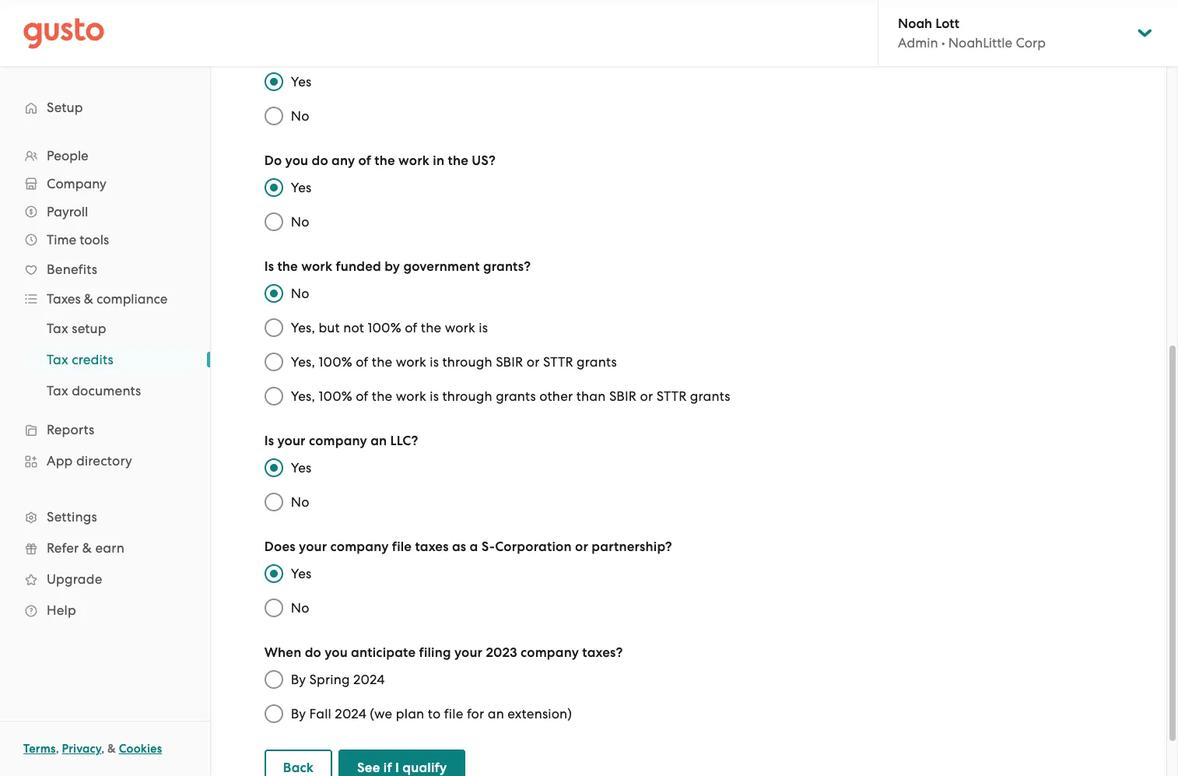 Task type: vqa. For each thing, say whether or not it's contained in the screenshot.


Task type: describe. For each thing, give the bounding box(es) containing it.
0 vertical spatial 100%
[[368, 320, 402, 336]]

when do you anticipate filing your 2023 company taxes?
[[264, 645, 623, 661]]

compliance
[[97, 291, 168, 307]]

corporation
[[495, 539, 572, 555]]

•
[[942, 35, 946, 51]]

llc?
[[391, 433, 419, 449]]

but
[[319, 320, 340, 336]]

time
[[47, 232, 76, 248]]

setup
[[47, 100, 83, 115]]

yes, for yes, but not 100% of the work is
[[291, 320, 315, 336]]

documents
[[72, 383, 141, 399]]

is for is your company an llc?
[[264, 433, 274, 449]]

upgrade
[[47, 572, 102, 587]]

2 vertical spatial your
[[455, 645, 483, 661]]

your for is
[[278, 433, 306, 449]]

2 vertical spatial &
[[108, 742, 116, 756]]

tax credits link
[[28, 346, 195, 374]]

app
[[47, 453, 73, 469]]

taxes
[[47, 291, 81, 307]]

the up llc?
[[372, 389, 393, 404]]

0 horizontal spatial file
[[392, 539, 412, 555]]

tax for tax credits
[[47, 352, 68, 368]]

company button
[[16, 170, 195, 198]]

yes radio for does
[[257, 557, 291, 591]]

tools
[[80, 232, 109, 248]]

tax credits
[[47, 352, 114, 368]]

of up yes, 100% of the work is through sbir or sttr grants
[[405, 320, 418, 336]]

earn
[[95, 540, 125, 556]]

gusto navigation element
[[0, 67, 210, 651]]

list containing people
[[0, 142, 210, 626]]

to
[[428, 706, 441, 722]]

0 horizontal spatial grants
[[496, 389, 536, 404]]

noahlittle
[[949, 35, 1013, 51]]

people button
[[16, 142, 195, 170]]

app directory link
[[16, 447, 195, 475]]

yes, but not 100% of the work is
[[291, 320, 488, 336]]

does your company file taxes as a s-corporation or partnership?
[[264, 539, 673, 555]]

privacy link
[[62, 742, 101, 756]]

of up the is your company an llc?
[[356, 389, 369, 404]]

2 horizontal spatial grants
[[690, 389, 731, 404]]

as
[[452, 539, 467, 555]]

spring
[[309, 672, 350, 688]]

by spring 2024
[[291, 672, 385, 688]]

payroll button
[[16, 198, 195, 226]]

directory
[[76, 453, 132, 469]]

for
[[467, 706, 485, 722]]

100% for yes, 100% of the work is through sbir or sttr grants
[[319, 354, 353, 370]]

settings
[[47, 509, 97, 525]]

upgrade link
[[16, 565, 195, 593]]

your for does
[[299, 539, 327, 555]]

filing
[[419, 645, 451, 661]]

(we
[[370, 706, 393, 722]]

than
[[577, 389, 606, 404]]

benefits
[[47, 262, 97, 277]]

help link
[[16, 596, 195, 624]]

credits
[[72, 352, 114, 368]]

government
[[404, 258, 480, 275]]

no radio for does
[[257, 591, 291, 625]]

fall
[[309, 706, 332, 722]]

tax for tax setup
[[47, 321, 68, 336]]

by fall 2024 (we plan to file for an extension)
[[291, 706, 572, 722]]

admin
[[899, 35, 939, 51]]

0 vertical spatial sbir
[[496, 354, 524, 370]]

tax setup
[[47, 321, 106, 336]]

0 vertical spatial is
[[479, 320, 488, 336]]

in
[[433, 153, 445, 169]]

Yes, 100% of the work is through grants other than SBIR or STTR grants radio
[[257, 379, 291, 413]]

refer
[[47, 540, 79, 556]]

benefits link
[[16, 255, 195, 283]]

funded
[[336, 258, 382, 275]]

company for file
[[331, 539, 389, 555]]

time tools button
[[16, 226, 195, 254]]

privacy
[[62, 742, 101, 756]]

yes, for yes, 100% of the work is through grants other than sbir or sttr grants
[[291, 389, 315, 404]]

the up yes, 100% of the work is through sbir or sttr grants
[[421, 320, 442, 336]]

taxes & compliance button
[[16, 285, 195, 313]]

noah lott admin • noahlittle corp
[[899, 16, 1046, 51]]

anticipate
[[351, 645, 416, 661]]

help
[[47, 603, 76, 618]]

taxes?
[[583, 645, 623, 661]]

is your company an llc?
[[264, 433, 419, 449]]

yes, 100% of the work is through sbir or sttr grants
[[291, 354, 617, 370]]

company for an
[[309, 433, 367, 449]]

0 vertical spatial you
[[285, 153, 309, 169]]

setup
[[72, 321, 106, 336]]

1 yes radio from the top
[[257, 65, 291, 99]]

terms , privacy , & cookies
[[23, 742, 162, 756]]

setup link
[[16, 93, 195, 121]]

any
[[332, 153, 355, 169]]

tax setup link
[[28, 315, 195, 343]]

the right any
[[375, 153, 395, 169]]

yes for do
[[291, 180, 312, 195]]

0 vertical spatial do
[[312, 153, 328, 169]]

time tools
[[47, 232, 109, 248]]

people
[[47, 148, 89, 164]]

1 , from the left
[[56, 742, 59, 756]]

payroll
[[47, 204, 88, 220]]

work up yes, 100% of the work is through sbir or sttr grants
[[445, 320, 476, 336]]

Yes, 100% of the work is through SBIR or STTR grants radio
[[257, 345, 291, 379]]

1 no radio from the top
[[257, 99, 291, 133]]

the up yes, but not 100% of the work is radio
[[278, 258, 298, 275]]

0 vertical spatial sttr
[[543, 354, 574, 370]]

1 yes from the top
[[291, 74, 312, 90]]

other
[[540, 389, 573, 404]]

app directory
[[47, 453, 132, 469]]

yes for does
[[291, 566, 312, 582]]



Task type: locate. For each thing, give the bounding box(es) containing it.
1 through from the top
[[443, 354, 493, 370]]

no for do
[[291, 214, 310, 230]]

1 vertical spatial company
[[331, 539, 389, 555]]

by
[[385, 258, 400, 275]]

tax left the credits
[[47, 352, 68, 368]]

3 tax from the top
[[47, 383, 68, 399]]

4 yes from the top
[[291, 566, 312, 582]]

s-
[[482, 539, 495, 555]]

the right in
[[448, 153, 469, 169]]

does
[[264, 539, 296, 555]]

cookies button
[[119, 740, 162, 758]]

By Spring 2024 radio
[[257, 663, 291, 697]]

is down the yes, but not 100% of the work is
[[430, 354, 439, 370]]

is for grants
[[430, 389, 439, 404]]

through
[[443, 354, 493, 370], [443, 389, 493, 404]]

grants?
[[483, 258, 531, 275]]

list
[[0, 142, 210, 626], [0, 313, 210, 406]]

by for by spring 2024
[[291, 672, 306, 688]]

2 vertical spatial is
[[430, 389, 439, 404]]

is for sbir
[[430, 354, 439, 370]]

0 vertical spatial an
[[371, 433, 387, 449]]

1 horizontal spatial grants
[[577, 354, 617, 370]]

by left fall
[[291, 706, 306, 722]]

3 yes radio from the top
[[257, 451, 291, 485]]

0 vertical spatial is
[[264, 258, 274, 275]]

lott
[[936, 16, 960, 32]]

, left cookies button
[[101, 742, 105, 756]]

yes radio for do
[[257, 171, 291, 205]]

when
[[264, 645, 302, 661]]

2024 for spring
[[354, 672, 385, 688]]

3 yes, from the top
[[291, 389, 315, 404]]

1 horizontal spatial sbir
[[610, 389, 637, 404]]

Yes radio
[[257, 65, 291, 99], [257, 171, 291, 205], [257, 451, 291, 485], [257, 557, 291, 591]]

2024 right fall
[[335, 706, 367, 722]]

No radio
[[257, 99, 291, 133], [257, 276, 291, 311], [257, 485, 291, 519]]

reports
[[47, 422, 95, 438]]

your down yes, 100% of the work is through grants other than sbir or sttr grants radio
[[278, 433, 306, 449]]

1 is from the top
[[264, 258, 274, 275]]

is down yes, 100% of the work is through grants other than sbir or sttr grants radio
[[264, 433, 274, 449]]

yes radio for is
[[257, 451, 291, 485]]

1 vertical spatial your
[[299, 539, 327, 555]]

extension)
[[508, 706, 572, 722]]

1 vertical spatial 100%
[[319, 354, 353, 370]]

2 horizontal spatial or
[[640, 389, 653, 404]]

through for grants
[[443, 389, 493, 404]]

is down yes, 100% of the work is through sbir or sttr grants
[[430, 389, 439, 404]]

1 vertical spatial no radio
[[257, 591, 291, 625]]

1 horizontal spatial an
[[488, 706, 505, 722]]

2 no radio from the top
[[257, 276, 291, 311]]

2 vertical spatial company
[[521, 645, 579, 661]]

100% for yes, 100% of the work is through grants other than sbir or sttr grants
[[319, 389, 353, 404]]

& left cookies
[[108, 742, 116, 756]]

0 horizontal spatial you
[[285, 153, 309, 169]]

0 horizontal spatial sttr
[[543, 354, 574, 370]]

work
[[399, 153, 430, 169], [301, 258, 333, 275], [445, 320, 476, 336], [396, 354, 427, 370], [396, 389, 427, 404]]

&
[[84, 291, 93, 307], [82, 540, 92, 556], [108, 742, 116, 756]]

1 vertical spatial is
[[430, 354, 439, 370]]

reports link
[[16, 416, 195, 444]]

refer & earn
[[47, 540, 125, 556]]

0 vertical spatial or
[[527, 354, 540, 370]]

100% down the but
[[319, 354, 353, 370]]

company
[[47, 176, 106, 192]]

or
[[527, 354, 540, 370], [640, 389, 653, 404], [575, 539, 589, 555]]

1 vertical spatial tax
[[47, 352, 68, 368]]

no radio up yes, 100% of the work is through sbir or sttr grants option
[[257, 276, 291, 311]]

sbir
[[496, 354, 524, 370], [610, 389, 637, 404]]

2 vertical spatial or
[[575, 539, 589, 555]]

Yes, but not 100% of the work is radio
[[257, 311, 291, 345]]

1 vertical spatial through
[[443, 389, 493, 404]]

4 yes radio from the top
[[257, 557, 291, 591]]

2 is from the top
[[264, 433, 274, 449]]

work down the yes, but not 100% of the work is
[[396, 354, 427, 370]]

yes, down yes, but not 100% of the work is radio
[[291, 354, 315, 370]]

1 vertical spatial &
[[82, 540, 92, 556]]

through up yes, 100% of the work is through grants other than sbir or sttr grants
[[443, 354, 493, 370]]

yes,
[[291, 320, 315, 336], [291, 354, 315, 370], [291, 389, 315, 404]]

settings link
[[16, 503, 195, 531]]

an left llc?
[[371, 433, 387, 449]]

1 vertical spatial 2024
[[335, 706, 367, 722]]

3 yes from the top
[[291, 460, 312, 476]]

2 by from the top
[[291, 706, 306, 722]]

1 yes, from the top
[[291, 320, 315, 336]]

your left 2023 on the left bottom of page
[[455, 645, 483, 661]]

2 vertical spatial no radio
[[257, 485, 291, 519]]

sbir up yes, 100% of the work is through grants other than sbir or sttr grants
[[496, 354, 524, 370]]

you up by spring 2024
[[325, 645, 348, 661]]

through for sbir
[[443, 354, 493, 370]]

1 list from the top
[[0, 142, 210, 626]]

1 vertical spatial by
[[291, 706, 306, 722]]

tax
[[47, 321, 68, 336], [47, 352, 68, 368], [47, 383, 68, 399]]

or right the than
[[640, 389, 653, 404]]

0 horizontal spatial an
[[371, 433, 387, 449]]

is up yes, 100% of the work is through sbir or sttr grants
[[479, 320, 488, 336]]

1 vertical spatial an
[[488, 706, 505, 722]]

not
[[344, 320, 364, 336]]

1 vertical spatial sbir
[[610, 389, 637, 404]]

2 yes, from the top
[[291, 354, 315, 370]]

noah
[[899, 16, 933, 32]]

is for is the work funded by government grants?
[[264, 258, 274, 275]]

no radio down "do"
[[257, 205, 291, 239]]

1 by from the top
[[291, 672, 306, 688]]

list containing tax setup
[[0, 313, 210, 406]]

do left any
[[312, 153, 328, 169]]

1 vertical spatial no radio
[[257, 276, 291, 311]]

2 vertical spatial 100%
[[319, 389, 353, 404]]

2024 down 'anticipate'
[[354, 672, 385, 688]]

2 , from the left
[[101, 742, 105, 756]]

0 vertical spatial no radio
[[257, 205, 291, 239]]

do
[[312, 153, 328, 169], [305, 645, 322, 661]]

work up llc?
[[396, 389, 427, 404]]

is the work funded by government grants?
[[264, 258, 531, 275]]

2024 for fall
[[335, 706, 367, 722]]

terms link
[[23, 742, 56, 756]]

1 vertical spatial you
[[325, 645, 348, 661]]

& for compliance
[[84, 291, 93, 307]]

2 yes radio from the top
[[257, 171, 291, 205]]

by down when
[[291, 672, 306, 688]]

do
[[264, 153, 282, 169]]

0 vertical spatial company
[[309, 433, 367, 449]]

0 horizontal spatial sbir
[[496, 354, 524, 370]]

cookies
[[119, 742, 162, 756]]

plan
[[396, 706, 425, 722]]

company left llc?
[[309, 433, 367, 449]]

& right the taxes
[[84, 291, 93, 307]]

or right 'corporation'
[[575, 539, 589, 555]]

2 yes from the top
[[291, 180, 312, 195]]

1 horizontal spatial you
[[325, 645, 348, 661]]

1 tax from the top
[[47, 321, 68, 336]]

file right to
[[444, 706, 464, 722]]

the down the yes, but not 100% of the work is
[[372, 354, 393, 370]]

tax down the taxes
[[47, 321, 68, 336]]

yes, left the but
[[291, 320, 315, 336]]

1 vertical spatial sttr
[[657, 389, 687, 404]]

company left the "taxes" at the left bottom
[[331, 539, 389, 555]]

2 list from the top
[[0, 313, 210, 406]]

100% right the not
[[368, 320, 402, 336]]

3 no from the top
[[291, 286, 310, 301]]

corp
[[1016, 35, 1046, 51]]

no for is
[[291, 494, 310, 510]]

no for does
[[291, 600, 310, 616]]

yes for is
[[291, 460, 312, 476]]

no
[[291, 108, 310, 124], [291, 214, 310, 230], [291, 286, 310, 301], [291, 494, 310, 510], [291, 600, 310, 616]]

an
[[371, 433, 387, 449], [488, 706, 505, 722]]

0 vertical spatial through
[[443, 354, 493, 370]]

yes, for yes, 100% of the work is through sbir or sttr grants
[[291, 354, 315, 370]]

2 no from the top
[[291, 214, 310, 230]]

4 no from the top
[[291, 494, 310, 510]]

2 tax from the top
[[47, 352, 68, 368]]

0 vertical spatial file
[[392, 539, 412, 555]]

0 vertical spatial tax
[[47, 321, 68, 336]]

do you do any of the work in the us?
[[264, 153, 496, 169]]

yes, 100% of the work is through grants other than sbir or sttr grants
[[291, 389, 731, 404]]

1 vertical spatial yes,
[[291, 354, 315, 370]]

yes, down yes, 100% of the work is through sbir or sttr grants option
[[291, 389, 315, 404]]

sbir right the than
[[610, 389, 637, 404]]

or up yes, 100% of the work is through grants other than sbir or sttr grants
[[527, 354, 540, 370]]

1 horizontal spatial sttr
[[657, 389, 687, 404]]

file left the "taxes" at the left bottom
[[392, 539, 412, 555]]

you right "do"
[[285, 153, 309, 169]]

By Fall 2024 (we plan to file for an extension) radio
[[257, 697, 291, 731]]

0 vertical spatial &
[[84, 291, 93, 307]]

tax documents link
[[28, 377, 195, 405]]

3 no radio from the top
[[257, 485, 291, 519]]

no radio up "do"
[[257, 99, 291, 133]]

no radio up does
[[257, 485, 291, 519]]

1 no from the top
[[291, 108, 310, 124]]

0 vertical spatial no radio
[[257, 99, 291, 133]]

do right when
[[305, 645, 322, 661]]

tax documents
[[47, 383, 141, 399]]

taxes & compliance
[[47, 291, 168, 307]]

file
[[392, 539, 412, 555], [444, 706, 464, 722]]

2023
[[486, 645, 518, 661]]

of down the not
[[356, 354, 369, 370]]

by
[[291, 672, 306, 688], [291, 706, 306, 722]]

0 vertical spatial 2024
[[354, 672, 385, 688]]

No radio
[[257, 205, 291, 239], [257, 591, 291, 625]]

0 vertical spatial your
[[278, 433, 306, 449]]

terms
[[23, 742, 56, 756]]

of right any
[[359, 153, 371, 169]]

sttr
[[543, 354, 574, 370], [657, 389, 687, 404]]

2 vertical spatial tax
[[47, 383, 68, 399]]

1 vertical spatial do
[[305, 645, 322, 661]]

home image
[[23, 18, 104, 49]]

& inside dropdown button
[[84, 291, 93, 307]]

1 vertical spatial or
[[640, 389, 653, 404]]

0 vertical spatial yes,
[[291, 320, 315, 336]]

1 vertical spatial is
[[264, 433, 274, 449]]

no radio for do
[[257, 205, 291, 239]]

your right does
[[299, 539, 327, 555]]

company right 2023 on the left bottom of page
[[521, 645, 579, 661]]

tax for tax documents
[[47, 383, 68, 399]]

0 horizontal spatial ,
[[56, 742, 59, 756]]

taxes
[[415, 539, 449, 555]]

1 no radio from the top
[[257, 205, 291, 239]]

is
[[479, 320, 488, 336], [430, 354, 439, 370], [430, 389, 439, 404]]

1 horizontal spatial ,
[[101, 742, 105, 756]]

2 through from the top
[[443, 389, 493, 404]]

1 horizontal spatial or
[[575, 539, 589, 555]]

an right for
[[488, 706, 505, 722]]

2 no radio from the top
[[257, 591, 291, 625]]

grants
[[577, 354, 617, 370], [496, 389, 536, 404], [690, 389, 731, 404]]

through down yes, 100% of the work is through sbir or sttr grants
[[443, 389, 493, 404]]

us?
[[472, 153, 496, 169]]

& left earn
[[82, 540, 92, 556]]

your
[[278, 433, 306, 449], [299, 539, 327, 555], [455, 645, 483, 661]]

0 vertical spatial by
[[291, 672, 306, 688]]

1 horizontal spatial file
[[444, 706, 464, 722]]

partnership?
[[592, 539, 673, 555]]

a
[[470, 539, 478, 555]]

work left in
[[399, 153, 430, 169]]

refer & earn link
[[16, 534, 195, 562]]

& for earn
[[82, 540, 92, 556]]

the
[[375, 153, 395, 169], [448, 153, 469, 169], [278, 258, 298, 275], [421, 320, 442, 336], [372, 354, 393, 370], [372, 389, 393, 404]]

work left funded
[[301, 258, 333, 275]]

100% up the is your company an llc?
[[319, 389, 353, 404]]

by for by fall 2024 (we plan to file for an extension)
[[291, 706, 306, 722]]

2 vertical spatial yes,
[[291, 389, 315, 404]]

0 horizontal spatial or
[[527, 354, 540, 370]]

is up yes, but not 100% of the work is radio
[[264, 258, 274, 275]]

tax down tax credits
[[47, 383, 68, 399]]

1 vertical spatial file
[[444, 706, 464, 722]]

5 no from the top
[[291, 600, 310, 616]]

no radio up when
[[257, 591, 291, 625]]

100%
[[368, 320, 402, 336], [319, 354, 353, 370], [319, 389, 353, 404]]

, left privacy link
[[56, 742, 59, 756]]



